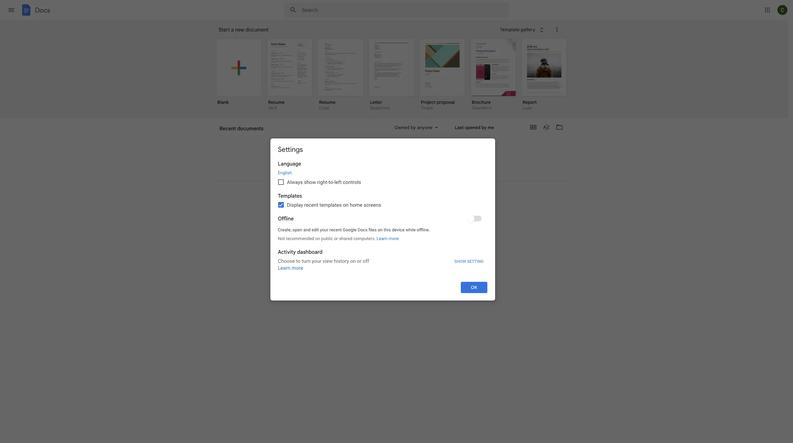 Task type: describe. For each thing, give the bounding box(es) containing it.
controls
[[343, 180, 361, 186]]

show setting
[[455, 260, 484, 264]]

project
[[421, 100, 436, 105]]

create, open and edit your recent google docs files on this device while offline.
[[278, 228, 430, 233]]

dashboard
[[297, 250, 323, 256]]

show
[[455, 260, 466, 264]]

show setting button
[[454, 258, 484, 266]]

spearmint
[[370, 106, 390, 111]]

open
[[293, 228, 302, 233]]

activity
[[278, 250, 296, 256]]

letter spearmint
[[370, 100, 390, 111]]

activity dashboard
[[278, 250, 323, 256]]

resume for resume serif
[[268, 100, 285, 105]]

documents inside heading
[[237, 126, 264, 132]]

left
[[335, 180, 342, 186]]

settings
[[278, 146, 303, 154]]

setting
[[467, 260, 484, 264]]

settings heading
[[278, 146, 303, 154]]

edit
[[312, 228, 319, 233]]

0 vertical spatial docs
[[35, 6, 50, 14]]

templates
[[278, 193, 302, 200]]

resume serif
[[268, 100, 285, 111]]

and
[[303, 228, 311, 233]]

1 resume option from the left
[[267, 39, 313, 112]]

your inside choose to turn your view history on or off learn more
[[312, 259, 322, 265]]

ok button
[[461, 282, 488, 294]]

history
[[334, 259, 349, 265]]

Display recent templates on home screens checkbox
[[278, 202, 284, 208]]

always
[[287, 180, 303, 186]]

docs inside settings dialog
[[358, 228, 368, 233]]

always show right-to-left controls
[[287, 180, 361, 186]]

settings dialog
[[270, 138, 496, 301]]

report luxe
[[523, 100, 537, 111]]

project proposal option
[[420, 39, 465, 112]]

screens
[[364, 202, 381, 208]]

learn more link for not recommended on public or shared computers. learn more
[[377, 236, 399, 241]]

by
[[482, 125, 487, 131]]

blank option
[[216, 39, 262, 110]]

on left this
[[378, 228, 383, 233]]

0 vertical spatial more
[[389, 236, 399, 241]]

templates
[[320, 202, 342, 208]]

right-
[[317, 180, 329, 186]]

learn inside choose to turn your view history on or off learn more
[[278, 266, 291, 272]]

shared
[[339, 236, 353, 241]]

offline.
[[417, 228, 430, 233]]

proposal
[[437, 100, 455, 105]]

language
[[278, 161, 301, 167]]

me
[[488, 125, 494, 131]]

recent documents inside heading
[[220, 126, 264, 132]]

offline
[[278, 216, 294, 222]]

1 horizontal spatial learn
[[377, 236, 388, 241]]

device
[[392, 228, 405, 233]]

off
[[363, 259, 369, 265]]

language english
[[278, 161, 301, 176]]

document
[[246, 27, 269, 33]]

more inside choose to turn your view history on or off learn more
[[292, 266, 303, 272]]

search image
[[287, 4, 300, 16]]

choose to turn your view history on or off learn more
[[278, 259, 369, 272]]

choose
[[278, 259, 295, 265]]

2 resume option from the left
[[318, 39, 364, 112]]

or inside choose to turn your view history on or off learn more
[[357, 259, 362, 265]]

geometric
[[472, 106, 492, 111]]



Task type: vqa. For each thing, say whether or not it's contained in the screenshot.
LEARN MORE link
yes



Task type: locate. For each thing, give the bounding box(es) containing it.
resume option
[[267, 39, 313, 112], [318, 39, 364, 112]]

1 vertical spatial learn
[[278, 266, 291, 272]]

a
[[231, 27, 234, 33]]

list box
[[216, 37, 575, 119]]

view
[[323, 259, 333, 265]]

while
[[406, 228, 416, 233]]

computers.
[[354, 236, 376, 241]]

1 vertical spatial or
[[357, 259, 362, 265]]

this
[[384, 228, 391, 233]]

recent right display
[[304, 202, 318, 208]]

template gallery
[[500, 27, 536, 32]]

resume up serif
[[268, 100, 285, 105]]

last
[[455, 125, 464, 131]]

1 horizontal spatial recent
[[330, 228, 342, 233]]

0 horizontal spatial more
[[292, 266, 303, 272]]

files
[[369, 228, 377, 233]]

learn down choose
[[278, 266, 291, 272]]

0 horizontal spatial resume option
[[267, 39, 313, 112]]

start
[[219, 27, 230, 33]]

0 vertical spatial or
[[334, 236, 338, 241]]

gallery
[[521, 27, 536, 32]]

tropic
[[421, 106, 433, 111]]

recent
[[304, 202, 318, 208], [330, 228, 342, 233]]

brochure option
[[471, 39, 516, 112]]

recommended
[[286, 236, 314, 241]]

letter
[[370, 100, 382, 105]]

letter option
[[369, 39, 415, 112]]

on right history
[[350, 259, 356, 265]]

region
[[215, 153, 574, 169]]

your right "turn"
[[312, 259, 322, 265]]

recent documents heading
[[215, 119, 381, 139]]

recent up not recommended on public or shared computers. learn more
[[330, 228, 342, 233]]

1 horizontal spatial resume
[[319, 100, 336, 105]]

1 resume from the left
[[268, 100, 285, 105]]

0 horizontal spatial recent
[[304, 202, 318, 208]]

template gallery button
[[496, 0, 550, 435]]

or right public on the left bottom of the page
[[334, 236, 338, 241]]

list box containing blank
[[216, 37, 575, 119]]

show
[[304, 180, 316, 186]]

resume coral
[[319, 100, 336, 111]]

more down device
[[389, 236, 399, 241]]

start a new document heading
[[219, 20, 496, 40]]

to
[[296, 259, 301, 265]]

create,
[[278, 228, 292, 233]]

english link
[[278, 171, 292, 176]]

None search field
[[284, 2, 509, 17]]

turn
[[302, 259, 311, 265]]

1 vertical spatial docs
[[358, 228, 368, 233]]

your
[[320, 228, 329, 233], [312, 259, 322, 265]]

public
[[321, 236, 333, 241]]

opened
[[465, 125, 481, 131]]

documents
[[237, 126, 264, 132], [230, 128, 253, 134]]

brochure geometric
[[472, 100, 492, 111]]

display
[[287, 202, 303, 208]]

your right edit on the bottom left
[[320, 228, 329, 233]]

learn more link
[[377, 236, 399, 241], [278, 266, 303, 272]]

brochure
[[472, 100, 491, 105]]

more
[[389, 236, 399, 241], [292, 266, 303, 272]]

1 vertical spatial more
[[292, 266, 303, 272]]

serif
[[268, 106, 277, 111]]

coral
[[319, 106, 329, 111]]

english
[[278, 171, 292, 176]]

more down to
[[292, 266, 303, 272]]

learn down this
[[377, 236, 388, 241]]

0 horizontal spatial or
[[334, 236, 338, 241]]

1 horizontal spatial learn more link
[[377, 236, 399, 241]]

recent
[[220, 126, 236, 132], [215, 128, 229, 134]]

1 vertical spatial learn more link
[[278, 266, 303, 272]]

home
[[350, 202, 363, 208]]

0 horizontal spatial resume
[[268, 100, 285, 105]]

1 vertical spatial your
[[312, 259, 322, 265]]

1 horizontal spatial resume option
[[318, 39, 364, 112]]

template
[[500, 27, 520, 32]]

resume for resume coral
[[319, 100, 336, 105]]

report option
[[522, 39, 567, 112]]

to-
[[329, 180, 335, 186]]

ok
[[471, 285, 478, 291]]

0 vertical spatial recent
[[304, 202, 318, 208]]

1 vertical spatial recent
[[330, 228, 342, 233]]

1 horizontal spatial more
[[389, 236, 399, 241]]

0 vertical spatial learn
[[377, 236, 388, 241]]

1 horizontal spatial or
[[357, 259, 362, 265]]

not
[[278, 236, 285, 241]]

recent inside 'recent documents' heading
[[220, 126, 236, 132]]

0 horizontal spatial learn
[[278, 266, 291, 272]]

start a new document
[[219, 27, 269, 33]]

docs
[[35, 6, 50, 14], [358, 228, 368, 233]]

1 horizontal spatial docs
[[358, 228, 368, 233]]

0 horizontal spatial docs
[[35, 6, 50, 14]]

or left off
[[357, 259, 362, 265]]

0 vertical spatial your
[[320, 228, 329, 233]]

new
[[235, 27, 244, 33]]

display recent templates on home screens
[[287, 202, 381, 208]]

resume up coral
[[319, 100, 336, 105]]

last opened by me
[[455, 125, 494, 131]]

luxe
[[523, 106, 532, 111]]

on down edit on the bottom left
[[315, 236, 320, 241]]

on left home on the top of page
[[343, 202, 349, 208]]

blank
[[217, 100, 229, 105]]

on
[[343, 202, 349, 208], [378, 228, 383, 233], [315, 236, 320, 241], [350, 259, 356, 265]]

learn more link for choose to turn your view history on or off learn more
[[278, 266, 303, 272]]

docs link
[[20, 4, 50, 17]]

or
[[334, 236, 338, 241], [357, 259, 362, 265]]

recent documents
[[220, 126, 264, 132], [215, 128, 253, 134]]

0 horizontal spatial learn more link
[[278, 266, 303, 272]]

resume
[[268, 100, 285, 105], [319, 100, 336, 105]]

2 resume from the left
[[319, 100, 336, 105]]

0 vertical spatial learn more link
[[377, 236, 399, 241]]

on inside choose to turn your view history on or off learn more
[[350, 259, 356, 265]]

project proposal tropic
[[421, 100, 455, 111]]

learn more link down this
[[377, 236, 399, 241]]

google
[[343, 228, 357, 233]]

learn more link down choose
[[278, 266, 303, 272]]

Always show right-to-left controls checkbox
[[278, 180, 284, 185]]

learn
[[377, 236, 388, 241], [278, 266, 291, 272]]

not recommended on public or shared computers. learn more
[[278, 236, 399, 241]]

report
[[523, 100, 537, 105]]



